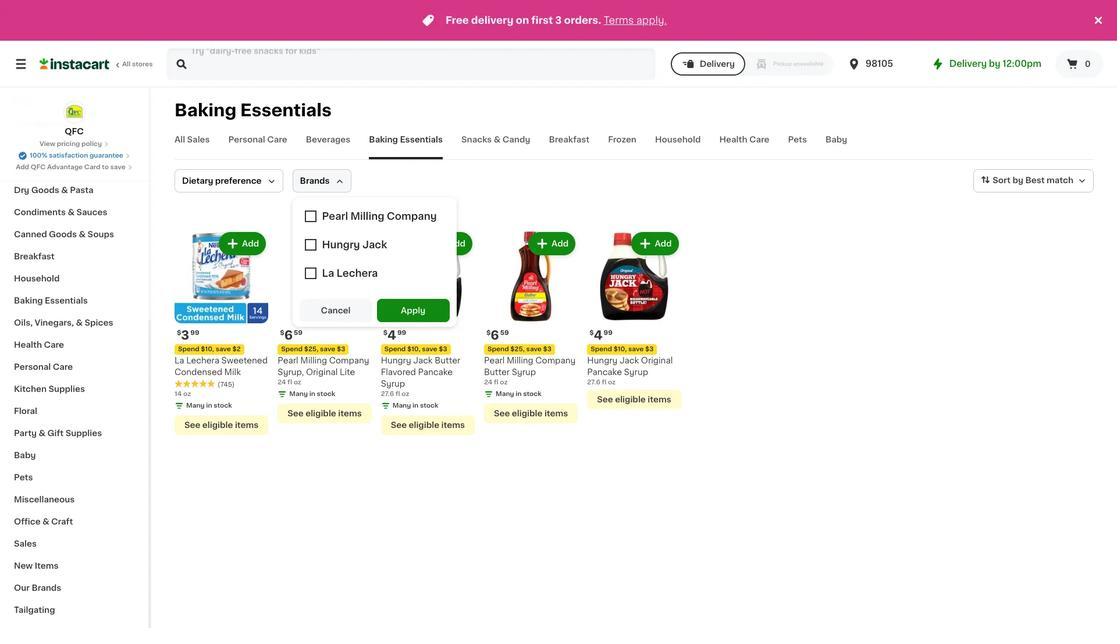 Task type: describe. For each thing, give the bounding box(es) containing it.
sales inside "link"
[[14, 540, 37, 548]]

5 product group from the left
[[587, 230, 681, 410]]

prepared foods link
[[7, 69, 141, 91]]

14 oz
[[175, 391, 191, 398]]

1 vertical spatial breakfast link
[[7, 246, 141, 268]]

1 horizontal spatial qfc
[[65, 127, 84, 136]]

by for delivery
[[989, 59, 1001, 68]]

$ for hungry jack original pancake syrup
[[590, 330, 594, 337]]

to
[[102, 164, 109, 171]]

& inside 'link'
[[68, 208, 75, 217]]

dietary preference
[[182, 177, 262, 185]]

apply button
[[377, 299, 450, 322]]

prepared foods
[[14, 76, 81, 84]]

dry
[[14, 186, 29, 194]]

1 vertical spatial health
[[14, 341, 42, 349]]

1 vertical spatial personal care link
[[7, 356, 141, 378]]

many in stock down (745)
[[186, 403, 232, 409]]

condiments & sauces link
[[7, 201, 141, 223]]

see for hungry jack butter flavored pancake syrup
[[391, 422, 407, 430]]

0 horizontal spatial 3
[[181, 330, 189, 342]]

frozen link
[[608, 134, 637, 159]]

$10, for hungry jack butter flavored pancake syrup
[[407, 346, 421, 353]]

add for la lechera sweetened condensed milk
[[242, 240, 259, 248]]

see for pearl milling company butter syrup
[[494, 410, 510, 418]]

100% satisfaction guarantee
[[30, 152, 123, 159]]

beer & cider
[[14, 142, 68, 150]]

0 horizontal spatial baking essentials
[[14, 297, 88, 305]]

lite
[[340, 369, 355, 377]]

hard beverages
[[14, 120, 81, 128]]

0 horizontal spatial household link
[[7, 268, 141, 290]]

product group containing 3
[[175, 230, 268, 436]]

by for sort
[[1013, 176, 1024, 185]]

items
[[35, 562, 59, 570]]

tailgating link
[[7, 599, 141, 622]]

stock down (745)
[[214, 403, 232, 409]]

see eligible items for pearl milling company butter syrup
[[494, 410, 568, 418]]

spend for hungry jack butter flavored pancake syrup
[[384, 346, 406, 353]]

eligible for pearl milling company syrup, original lite
[[306, 410, 336, 418]]

add button for syrup,
[[323, 233, 368, 254]]

cancel
[[321, 307, 351, 315]]

0 vertical spatial baking essentials
[[175, 102, 332, 119]]

$ 3 99
[[177, 330, 199, 342]]

save for hungry jack butter flavored pancake syrup
[[422, 346, 437, 353]]

syrup for milling
[[512, 369, 536, 377]]

satisfaction
[[49, 152, 88, 159]]

syrup for jack
[[624, 369, 648, 377]]

see eligible items button for la lechera sweetened condensed milk
[[175, 416, 268, 436]]

milk
[[224, 369, 241, 377]]

lechera
[[186, 357, 219, 365]]

milling for original
[[300, 357, 327, 365]]

1 vertical spatial personal
[[14, 363, 51, 371]]

99 for hungry jack original pancake syrup
[[604, 330, 613, 337]]

100%
[[30, 152, 47, 159]]

match
[[1047, 176, 1074, 185]]

brands inside our brands link
[[32, 584, 61, 592]]

0 vertical spatial supplies
[[49, 385, 85, 393]]

save for la lechera sweetened condensed milk
[[216, 346, 231, 353]]

pricing
[[57, 141, 80, 147]]

cancel button
[[299, 299, 372, 322]]

all sales
[[175, 136, 210, 144]]

condensed
[[175, 369, 222, 377]]

stock for syrup
[[420, 403, 439, 409]]

delivery by 12:00pm
[[950, 59, 1042, 68]]

pancake inside hungry jack original pancake syrup 27.6 fl oz
[[587, 369, 622, 377]]

eligible for pearl milling company butter syrup
[[512, 410, 543, 418]]

new
[[14, 562, 33, 570]]

la
[[175, 357, 184, 365]]

0 button
[[1056, 50, 1103, 78]]

0 vertical spatial pets link
[[788, 134, 807, 159]]

see eligible items for la lechera sweetened condensed milk
[[184, 422, 259, 430]]

1 horizontal spatial personal care link
[[228, 134, 287, 159]]

company for syrup
[[536, 357, 576, 365]]

spend for pearl milling company butter syrup
[[488, 346, 509, 353]]

0 horizontal spatial pets
[[14, 474, 33, 482]]

pancake inside hungry jack butter flavored pancake syrup 27.6 fl oz
[[418, 369, 453, 377]]

3 inside limited time offer region
[[555, 16, 562, 25]]

fl inside hungry jack original pancake syrup 27.6 fl oz
[[602, 380, 607, 386]]

spend $10, save $2
[[178, 346, 241, 353]]

0 vertical spatial breakfast link
[[549, 134, 590, 159]]

our brands link
[[7, 577, 141, 599]]

1 horizontal spatial breakfast
[[549, 136, 590, 144]]

kitchen
[[14, 385, 47, 393]]

see eligible items for pearl milling company syrup, original lite
[[288, 410, 362, 418]]

1 vertical spatial baby link
[[7, 445, 141, 467]]

6 for pearl milling company butter syrup
[[491, 330, 499, 342]]

$25, for original
[[304, 346, 319, 353]]

add for pearl milling company butter syrup
[[552, 240, 569, 248]]

wine
[[14, 98, 35, 106]]

orders.
[[564, 16, 601, 25]]

stock for 24
[[523, 391, 542, 398]]

instacart logo image
[[40, 57, 109, 71]]

see eligible items button for hungry jack butter flavored pancake syrup
[[381, 416, 475, 436]]

sort by
[[993, 176, 1024, 185]]

$ 6 59 for pearl milling company butter syrup
[[487, 330, 509, 342]]

flavored
[[381, 369, 416, 377]]

0
[[1085, 60, 1091, 68]]

apply.
[[637, 16, 667, 25]]

in for butter
[[516, 391, 522, 398]]

office & craft
[[14, 518, 73, 526]]

miscellaneous
[[14, 496, 75, 504]]

best
[[1026, 176, 1045, 185]]

& left craft
[[42, 518, 49, 526]]

floral link
[[7, 400, 141, 423]]

all for all stores
[[122, 61, 131, 68]]

card
[[84, 164, 100, 171]]

qfc logo image
[[63, 101, 85, 123]]

brands inside brands dropdown button
[[300, 177, 330, 185]]

spend $25, save $3 for syrup
[[488, 346, 552, 353]]

spend for pearl milling company syrup, original lite
[[281, 346, 303, 353]]

$3 for pearl milling company butter syrup
[[543, 346, 552, 353]]

& left candy
[[494, 136, 501, 144]]

canned goods & soups
[[14, 230, 114, 239]]

(745)
[[218, 382, 235, 388]]

beer & cider link
[[7, 135, 141, 157]]

snacks
[[462, 136, 492, 144]]

service type group
[[671, 52, 833, 76]]

fl inside pearl milling company butter syrup 24 fl oz
[[494, 380, 499, 386]]

liquor
[[14, 164, 41, 172]]

in for flavored
[[413, 403, 419, 409]]

0 vertical spatial health care
[[720, 136, 770, 144]]

beer
[[14, 142, 34, 150]]

limited time offer region
[[0, 0, 1092, 41]]

save for hungry jack original pancake syrup
[[629, 346, 644, 353]]

100% satisfaction guarantee button
[[18, 149, 130, 161]]

our
[[14, 584, 30, 592]]

butter inside hungry jack butter flavored pancake syrup 27.6 fl oz
[[435, 357, 461, 365]]

1 horizontal spatial baking
[[175, 102, 236, 119]]

spices
[[85, 319, 113, 327]]

best match
[[1026, 176, 1074, 185]]

see eligible items button for hungry jack original pancake syrup
[[587, 390, 681, 410]]

2 horizontal spatial essentials
[[400, 136, 443, 144]]

Best match Sort by field
[[974, 169, 1094, 193]]

candy
[[503, 136, 530, 144]]

& inside "link"
[[39, 430, 45, 438]]

0 vertical spatial essentials
[[240, 102, 332, 119]]

$ 4 99 for hungry jack original pancake syrup
[[590, 330, 613, 342]]

new items
[[14, 562, 59, 570]]

0 vertical spatial household link
[[655, 134, 701, 159]]

& up 100%
[[36, 142, 43, 150]]

canned goods & soups link
[[7, 223, 141, 246]]

1 vertical spatial health care link
[[7, 334, 141, 356]]

sauces
[[77, 208, 107, 217]]

craft
[[51, 518, 73, 526]]

0 horizontal spatial breakfast
[[14, 253, 55, 261]]

0 vertical spatial personal care
[[228, 136, 287, 144]]

apply
[[401, 307, 426, 315]]

3 product group from the left
[[381, 230, 475, 436]]

24 inside pearl milling company butter syrup 24 fl oz
[[484, 380, 493, 386]]

24 inside 'pearl milling company syrup, original lite 24 fl oz'
[[278, 380, 286, 386]]

view
[[40, 141, 55, 147]]

0 vertical spatial pets
[[788, 136, 807, 144]]

see eligible items for hungry jack original pancake syrup
[[597, 396, 671, 404]]

party & gift supplies link
[[7, 423, 141, 445]]

dietary
[[182, 177, 213, 185]]

98105
[[866, 59, 893, 68]]

add qfc advantage card to save link
[[16, 163, 133, 172]]

miscellaneous link
[[7, 489, 141, 511]]

terms apply. link
[[604, 16, 667, 25]]

sort
[[993, 176, 1011, 185]]

office & craft link
[[7, 511, 141, 533]]

0 vertical spatial personal
[[228, 136, 265, 144]]

jack for pancake
[[413, 357, 433, 365]]

spend for la lechera sweetened condensed milk
[[178, 346, 199, 353]]

free delivery on first 3 orders. terms apply.
[[446, 16, 667, 25]]

add for hungry jack original pancake syrup
[[655, 240, 672, 248]]

$ for la lechera sweetened condensed milk
[[177, 330, 181, 337]]

eligible for la lechera sweetened condensed milk
[[202, 422, 233, 430]]

snacks & candy link
[[462, 134, 530, 159]]

eligible for hungry jack original pancake syrup
[[615, 396, 646, 404]]

items for pearl milling company syrup, original lite
[[338, 410, 362, 418]]

party & gift supplies
[[14, 430, 102, 438]]

6 for pearl milling company syrup, original lite
[[284, 330, 293, 342]]

2 product group from the left
[[278, 230, 372, 424]]

dry goods & pasta link
[[7, 179, 141, 201]]

spend for hungry jack original pancake syrup
[[591, 346, 612, 353]]

spend $25, save $3 for original
[[281, 346, 345, 353]]

save right to
[[110, 164, 126, 171]]

advantage
[[47, 164, 83, 171]]

5 add button from the left
[[633, 233, 678, 254]]



Task type: vqa. For each thing, say whether or not it's contained in the screenshot.
spend
yes



Task type: locate. For each thing, give the bounding box(es) containing it.
new items link
[[7, 555, 141, 577]]

Search field
[[168, 49, 655, 79]]

& left sauces at the left of the page
[[68, 208, 75, 217]]

0 horizontal spatial essentials
[[45, 297, 88, 305]]

0 vertical spatial by
[[989, 59, 1001, 68]]

milling
[[300, 357, 327, 365], [507, 357, 534, 365]]

see down 14 oz
[[184, 422, 200, 430]]

many in stock for butter
[[496, 391, 542, 398]]

spend $25, save $3 up 'pearl milling company syrup, original lite 24 fl oz'
[[281, 346, 345, 353]]

spend up pearl milling company butter syrup 24 fl oz
[[488, 346, 509, 353]]

5 $ from the left
[[383, 330, 388, 337]]

cider
[[44, 142, 68, 150]]

see eligible items down hungry jack butter flavored pancake syrup 27.6 fl oz
[[391, 422, 465, 430]]

oils, vinegars, & spices link
[[7, 312, 141, 334]]

jack inside hungry jack butter flavored pancake syrup 27.6 fl oz
[[413, 357, 433, 365]]

0 horizontal spatial 4
[[388, 330, 396, 342]]

0 horizontal spatial milling
[[300, 357, 327, 365]]

see eligible items button down 'pearl milling company syrup, original lite 24 fl oz'
[[278, 404, 372, 424]]

butter inside pearl milling company butter syrup 24 fl oz
[[484, 369, 510, 377]]

0 horizontal spatial $ 6 59
[[280, 330, 303, 342]]

our brands
[[14, 584, 61, 592]]

original inside 'pearl milling company syrup, original lite 24 fl oz'
[[306, 369, 338, 377]]

save up pearl milling company butter syrup 24 fl oz
[[526, 346, 542, 353]]

by left 12:00pm
[[989, 59, 1001, 68]]

1 vertical spatial household
[[14, 275, 60, 283]]

$ up pearl milling company butter syrup 24 fl oz
[[487, 330, 491, 337]]

spend $10, save $3
[[591, 346, 654, 353], [384, 346, 447, 353]]

1 $ 6 59 from the left
[[280, 330, 303, 342]]

2 $3 from the left
[[543, 346, 552, 353]]

1 vertical spatial sales
[[14, 540, 37, 548]]

sales down office
[[14, 540, 37, 548]]

milling inside 'pearl milling company syrup, original lite 24 fl oz'
[[300, 357, 327, 365]]

0 horizontal spatial company
[[329, 357, 369, 365]]

stock down 'pearl milling company syrup, original lite 24 fl oz'
[[317, 391, 335, 398]]

1 horizontal spatial original
[[641, 357, 673, 365]]

free
[[446, 16, 469, 25]]

99 inside the $ 3 99
[[190, 330, 199, 337]]

1 horizontal spatial household
[[655, 136, 701, 144]]

tailgating
[[14, 606, 55, 615]]

beverages up cider
[[36, 120, 81, 128]]

3 up 'la'
[[181, 330, 189, 342]]

hungry for flavored
[[381, 357, 411, 365]]

24
[[278, 380, 286, 386], [484, 380, 493, 386]]

4 add button from the left
[[530, 233, 575, 254]]

see for pearl milling company syrup, original lite
[[288, 410, 304, 418]]

2 add button from the left
[[323, 233, 368, 254]]

baking essentials link
[[369, 134, 443, 159], [7, 290, 141, 312]]

0 horizontal spatial all
[[122, 61, 131, 68]]

$3 up hungry jack original pancake syrup 27.6 fl oz on the bottom right of page
[[645, 346, 654, 353]]

$3 for hungry jack original pancake syrup
[[645, 346, 654, 353]]

add button for butter
[[530, 233, 575, 254]]

1 vertical spatial health care
[[14, 341, 64, 349]]

pearl milling company syrup, original lite 24 fl oz
[[278, 357, 369, 386]]

1 spend $25, save $3 from the left
[[281, 346, 345, 353]]

delivery by 12:00pm link
[[931, 57, 1042, 71]]

see eligible items down hungry jack original pancake syrup 27.6 fl oz on the bottom right of page
[[597, 396, 671, 404]]

delivery
[[950, 59, 987, 68], [700, 60, 735, 68]]

1 jack from the left
[[620, 357, 639, 365]]

1 horizontal spatial 4
[[594, 330, 603, 342]]

many in stock for syrup,
[[289, 391, 335, 398]]

1 horizontal spatial baby
[[826, 136, 848, 144]]

see eligible items down 'pearl milling company syrup, original lite 24 fl oz'
[[288, 410, 362, 418]]

delivery button
[[671, 52, 745, 76]]

jack inside hungry jack original pancake syrup 27.6 fl oz
[[620, 357, 639, 365]]

hard
[[14, 120, 34, 128]]

personal care up kitchen supplies
[[14, 363, 73, 371]]

spend $10, save $3 for hungry jack butter flavored pancake syrup
[[384, 346, 447, 353]]

oz inside pearl milling company butter syrup 24 fl oz
[[500, 380, 508, 386]]

canned
[[14, 230, 47, 239]]

2 company from the left
[[536, 357, 576, 365]]

0 horizontal spatial personal care
[[14, 363, 73, 371]]

beverages link
[[306, 134, 351, 159]]

many in stock down hungry jack butter flavored pancake syrup 27.6 fl oz
[[393, 403, 439, 409]]

condiments & sauces
[[14, 208, 107, 217]]

personal care
[[228, 136, 287, 144], [14, 363, 73, 371]]

0 horizontal spatial pets link
[[7, 467, 141, 489]]

hungry inside hungry jack butter flavored pancake syrup 27.6 fl oz
[[381, 357, 411, 365]]

see down flavored
[[391, 422, 407, 430]]

by
[[989, 59, 1001, 68], [1013, 176, 1024, 185]]

1 product group from the left
[[175, 230, 268, 436]]

in down hungry jack butter flavored pancake syrup 27.6 fl oz
[[413, 403, 419, 409]]

1 $ 4 99 from the left
[[590, 330, 613, 342]]

2 $ from the left
[[280, 330, 284, 337]]

company inside pearl milling company butter syrup 24 fl oz
[[536, 357, 576, 365]]

1 vertical spatial baking essentials
[[369, 136, 443, 144]]

many in stock for flavored
[[393, 403, 439, 409]]

$10, up 'lechera'
[[201, 346, 214, 353]]

see eligible items button for pearl milling company butter syrup
[[484, 404, 578, 424]]

all for all sales
[[175, 136, 185, 144]]

spend up syrup,
[[281, 346, 303, 353]]

1 milling from the left
[[300, 357, 327, 365]]

see eligible items for hungry jack butter flavored pancake syrup
[[391, 422, 465, 430]]

& left gift
[[39, 430, 45, 438]]

99 for hungry jack butter flavored pancake syrup
[[397, 330, 406, 337]]

$3 for hungry jack butter flavored pancake syrup
[[439, 346, 447, 353]]

27.6 inside hungry jack original pancake syrup 27.6 fl oz
[[587, 380, 601, 386]]

0 horizontal spatial by
[[989, 59, 1001, 68]]

la lechera sweetened condensed milk
[[175, 357, 268, 377]]

household right frozen
[[655, 136, 701, 144]]

1 24 from the left
[[278, 380, 286, 386]]

2 $ 4 99 from the left
[[383, 330, 406, 342]]

2 6 from the left
[[491, 330, 499, 342]]

beverages inside 'link'
[[36, 120, 81, 128]]

0 horizontal spatial jack
[[413, 357, 433, 365]]

syrup inside hungry jack butter flavored pancake syrup 27.6 fl oz
[[381, 380, 405, 388]]

1 horizontal spatial $25,
[[511, 346, 525, 353]]

0 horizontal spatial $10,
[[201, 346, 214, 353]]

1 pancake from the left
[[587, 369, 622, 377]]

supplies up "floral" link
[[49, 385, 85, 393]]

0 vertical spatial 27.6
[[587, 380, 601, 386]]

baking up all sales
[[175, 102, 236, 119]]

0 vertical spatial household
[[655, 136, 701, 144]]

99 down apply
[[397, 330, 406, 337]]

0 horizontal spatial 99
[[190, 330, 199, 337]]

add button
[[220, 233, 265, 254], [323, 233, 368, 254], [426, 233, 471, 254], [530, 233, 575, 254], [633, 233, 678, 254]]

4 $3 from the left
[[439, 346, 447, 353]]

1 horizontal spatial 59
[[500, 330, 509, 337]]

$ 6 59 for pearl milling company syrup, original lite
[[280, 330, 303, 342]]

1 horizontal spatial 6
[[491, 330, 499, 342]]

breakfast
[[549, 136, 590, 144], [14, 253, 55, 261]]

save left $2
[[216, 346, 231, 353]]

gift
[[47, 430, 64, 438]]

all
[[122, 61, 131, 68], [175, 136, 185, 144]]

$ 6 59 up pearl milling company butter syrup 24 fl oz
[[487, 330, 509, 342]]

$ inside the $ 3 99
[[177, 330, 181, 337]]

see eligible items button for pearl milling company syrup, original lite
[[278, 404, 372, 424]]

pearl inside 'pearl milling company syrup, original lite 24 fl oz'
[[278, 357, 298, 365]]

0 horizontal spatial baby link
[[7, 445, 141, 467]]

many for syrup,
[[289, 391, 308, 398]]

essentials up oils, vinegars, & spices
[[45, 297, 88, 305]]

all stores
[[122, 61, 153, 68]]

qfc up view pricing policy link
[[65, 127, 84, 136]]

goods for dry
[[31, 186, 59, 194]]

$ down apply "button" at the left
[[383, 330, 388, 337]]

health
[[720, 136, 748, 144], [14, 341, 42, 349]]

spend up flavored
[[384, 346, 406, 353]]

2 horizontal spatial syrup
[[624, 369, 648, 377]]

prepared
[[14, 76, 53, 84]]

1 horizontal spatial milling
[[507, 357, 534, 365]]

1 horizontal spatial 27.6
[[587, 380, 601, 386]]

stores
[[132, 61, 153, 68]]

first
[[532, 16, 553, 25]]

2 pancake from the left
[[418, 369, 453, 377]]

oils, vinegars, & spices
[[14, 319, 113, 327]]

household link right frozen link
[[655, 134, 701, 159]]

5 spend from the left
[[384, 346, 406, 353]]

2 spend $10, save $3 from the left
[[384, 346, 447, 353]]

view pricing policy
[[40, 141, 102, 147]]

dry goods & pasta
[[14, 186, 93, 194]]

fl inside 'pearl milling company syrup, original lite 24 fl oz'
[[288, 380, 292, 386]]

1 6 from the left
[[284, 330, 293, 342]]

office
[[14, 518, 41, 526]]

1 vertical spatial pets link
[[7, 467, 141, 489]]

$25, up 'pearl milling company syrup, original lite 24 fl oz'
[[304, 346, 319, 353]]

2 spend from the left
[[281, 346, 303, 353]]

syrup inside hungry jack original pancake syrup 27.6 fl oz
[[624, 369, 648, 377]]

$ 4 99 up hungry jack original pancake syrup 27.6 fl oz on the bottom right of page
[[590, 330, 613, 342]]

see eligible items button
[[587, 390, 681, 410], [278, 404, 372, 424], [484, 404, 578, 424], [175, 416, 268, 436], [381, 416, 475, 436]]

$25, for syrup
[[511, 346, 525, 353]]

1 99 from the left
[[190, 330, 199, 337]]

see eligible items button down hungry jack butter flavored pancake syrup 27.6 fl oz
[[381, 416, 475, 436]]

0 horizontal spatial baby
[[14, 452, 36, 460]]

pearl inside pearl milling company butter syrup 24 fl oz
[[484, 357, 505, 365]]

1 horizontal spatial butter
[[484, 369, 510, 377]]

jack for syrup
[[620, 357, 639, 365]]

2 59 from the left
[[500, 330, 509, 337]]

by inside field
[[1013, 176, 1024, 185]]

sales
[[187, 136, 210, 144], [14, 540, 37, 548]]

pearl
[[278, 357, 298, 365], [484, 357, 505, 365]]

syrup inside pearl milling company butter syrup 24 fl oz
[[512, 369, 536, 377]]

frozen
[[608, 136, 637, 144]]

1 $10, from the left
[[201, 346, 214, 353]]

2 spend $25, save $3 from the left
[[488, 346, 552, 353]]

1 hungry from the left
[[587, 357, 618, 365]]

0 vertical spatial sales
[[187, 136, 210, 144]]

see eligible items
[[597, 396, 671, 404], [288, 410, 362, 418], [494, 410, 568, 418], [184, 422, 259, 430], [391, 422, 465, 430]]

6 up pearl milling company butter syrup 24 fl oz
[[491, 330, 499, 342]]

household link up oils, vinegars, & spices link
[[7, 268, 141, 290]]

brands down beverages link
[[300, 177, 330, 185]]

0 vertical spatial brands
[[300, 177, 330, 185]]

add button for flavored
[[426, 233, 471, 254]]

1 horizontal spatial baby link
[[826, 134, 848, 159]]

pearl for pearl milling company syrup, original lite
[[278, 357, 298, 365]]

1 vertical spatial baby
[[14, 452, 36, 460]]

$ 4 99 for hungry jack butter flavored pancake syrup
[[383, 330, 406, 342]]

1 vertical spatial by
[[1013, 176, 1024, 185]]

2 24 from the left
[[484, 380, 493, 386]]

1 horizontal spatial health
[[720, 136, 748, 144]]

delivery for delivery
[[700, 60, 735, 68]]

oz inside hungry jack butter flavored pancake syrup 27.6 fl oz
[[402, 391, 409, 398]]

milling inside pearl milling company butter syrup 24 fl oz
[[507, 357, 534, 365]]

& left soups
[[79, 230, 86, 239]]

4 up hungry jack original pancake syrup 27.6 fl oz on the bottom right of page
[[594, 330, 603, 342]]

pearl for pearl milling company butter syrup
[[484, 357, 505, 365]]

personal
[[228, 136, 265, 144], [14, 363, 51, 371]]

2 99 from the left
[[604, 330, 613, 337]]

1 horizontal spatial essentials
[[240, 102, 332, 119]]

pancake
[[587, 369, 622, 377], [418, 369, 453, 377]]

0 vertical spatial health
[[720, 136, 748, 144]]

2 $25, from the left
[[511, 346, 525, 353]]

eligible down 'pearl milling company syrup, original lite 24 fl oz'
[[306, 410, 336, 418]]

eligible down (745)
[[202, 422, 233, 430]]

see for hungry jack original pancake syrup
[[597, 396, 613, 404]]

original inside hungry jack original pancake syrup 27.6 fl oz
[[641, 357, 673, 365]]

kitchen supplies link
[[7, 378, 141, 400]]

goods for canned
[[49, 230, 77, 239]]

pearl milling company butter syrup 24 fl oz
[[484, 357, 576, 386]]

0 vertical spatial baby link
[[826, 134, 848, 159]]

all sales link
[[175, 134, 210, 159]]

2 horizontal spatial baking essentials
[[369, 136, 443, 144]]

save for pearl milling company butter syrup
[[526, 346, 542, 353]]

many down flavored
[[393, 403, 411, 409]]

eligible
[[615, 396, 646, 404], [306, 410, 336, 418], [512, 410, 543, 418], [202, 422, 233, 430], [409, 422, 439, 430]]

essentials left the snacks
[[400, 136, 443, 144]]

0 vertical spatial personal care link
[[228, 134, 287, 159]]

99 for la lechera sweetened condensed milk
[[190, 330, 199, 337]]

save for pearl milling company syrup, original lite
[[320, 346, 335, 353]]

& left pasta
[[61, 186, 68, 194]]

in for syrup,
[[309, 391, 315, 398]]

syrup,
[[278, 369, 304, 377]]

0 horizontal spatial spend $25, save $3
[[281, 346, 345, 353]]

$10,
[[201, 346, 214, 353], [614, 346, 627, 353], [407, 346, 421, 353]]

delivery
[[471, 16, 514, 25]]

pasta
[[70, 186, 93, 194]]

1 $3 from the left
[[337, 346, 345, 353]]

many in stock down 'pearl milling company syrup, original lite 24 fl oz'
[[289, 391, 335, 398]]

1 59 from the left
[[294, 330, 303, 337]]

0 vertical spatial baking
[[175, 102, 236, 119]]

2 $ 6 59 from the left
[[487, 330, 509, 342]]

1 horizontal spatial baking essentials link
[[369, 134, 443, 159]]

1 vertical spatial baking essentials link
[[7, 290, 141, 312]]

$10, for la lechera sweetened condensed milk
[[201, 346, 214, 353]]

eligible down hungry jack butter flavored pancake syrup 27.6 fl oz
[[409, 422, 439, 430]]

1 horizontal spatial $ 4 99
[[590, 330, 613, 342]]

3 99 from the left
[[397, 330, 406, 337]]

company inside 'pearl milling company syrup, original lite 24 fl oz'
[[329, 357, 369, 365]]

guarantee
[[90, 152, 123, 159]]

1 spend from the left
[[178, 346, 199, 353]]

1 vertical spatial baking
[[369, 136, 398, 144]]

4 product group from the left
[[484, 230, 578, 424]]

3 $10, from the left
[[407, 346, 421, 353]]

0 horizontal spatial health care
[[14, 341, 64, 349]]

oz inside hungry jack original pancake syrup 27.6 fl oz
[[608, 380, 616, 386]]

eligible down hungry jack original pancake syrup 27.6 fl oz on the bottom right of page
[[615, 396, 646, 404]]

$ up 'la'
[[177, 330, 181, 337]]

1 horizontal spatial delivery
[[950, 59, 987, 68]]

& left spices
[[76, 319, 83, 327]]

1 company from the left
[[329, 357, 369, 365]]

items for pearl milling company butter syrup
[[545, 410, 568, 418]]

sales up dietary
[[187, 136, 210, 144]]

$ for pearl milling company butter syrup
[[487, 330, 491, 337]]

2 jack from the left
[[413, 357, 433, 365]]

$ for hungry jack butter flavored pancake syrup
[[383, 330, 388, 337]]

1 horizontal spatial health care
[[720, 136, 770, 144]]

hungry for pancake
[[587, 357, 618, 365]]

$25, up pearl milling company butter syrup 24 fl oz
[[511, 346, 525, 353]]

spend $25, save $3 up pearl milling company butter syrup 24 fl oz
[[488, 346, 552, 353]]

0 horizontal spatial brands
[[32, 584, 61, 592]]

milling for syrup
[[507, 357, 534, 365]]

$10, for hungry jack original pancake syrup
[[614, 346, 627, 353]]

view pricing policy link
[[40, 140, 109, 149]]

fl inside hungry jack butter flavored pancake syrup 27.6 fl oz
[[396, 391, 400, 398]]

personal care link
[[228, 134, 287, 159], [7, 356, 141, 378]]

$3
[[337, 346, 345, 353], [543, 346, 552, 353], [645, 346, 654, 353], [439, 346, 447, 353]]

items
[[648, 396, 671, 404], [338, 410, 362, 418], [545, 410, 568, 418], [235, 422, 259, 430], [441, 422, 465, 430]]

1 horizontal spatial pets
[[788, 136, 807, 144]]

household down the canned
[[14, 275, 60, 283]]

1 spend $10, save $3 from the left
[[591, 346, 654, 353]]

$3 up hungry jack butter flavored pancake syrup 27.6 fl oz
[[439, 346, 447, 353]]

$ 4 99 down apply
[[383, 330, 406, 342]]

4 down apply "button" at the left
[[388, 330, 396, 342]]

breakfast right candy
[[549, 136, 590, 144]]

0 horizontal spatial hungry
[[381, 357, 411, 365]]

add for pearl milling company syrup, original lite
[[345, 240, 362, 248]]

2 $10, from the left
[[614, 346, 627, 353]]

1 vertical spatial supplies
[[66, 430, 102, 438]]

3 spend from the left
[[488, 346, 509, 353]]

see eligible items down (745)
[[184, 422, 259, 430]]

0 vertical spatial all
[[122, 61, 131, 68]]

spend $10, save $3 up hungry jack butter flavored pancake syrup 27.6 fl oz
[[384, 346, 447, 353]]

99 up spend $10, save $2
[[190, 330, 199, 337]]

4 spend from the left
[[591, 346, 612, 353]]

1 vertical spatial original
[[306, 369, 338, 377]]

0 horizontal spatial $ 4 99
[[383, 330, 406, 342]]

all stores link
[[40, 48, 154, 80]]

$10, up flavored
[[407, 346, 421, 353]]

see eligible items button down (745)
[[175, 416, 268, 436]]

2 milling from the left
[[507, 357, 534, 365]]

qfc down 100%
[[31, 164, 46, 171]]

delivery inside button
[[700, 60, 735, 68]]

condiments
[[14, 208, 66, 217]]

$3 for pearl milling company syrup, original lite
[[337, 346, 345, 353]]

&
[[494, 136, 501, 144], [36, 142, 43, 150], [61, 186, 68, 194], [68, 208, 75, 217], [79, 230, 86, 239], [76, 319, 83, 327], [39, 430, 45, 438], [42, 518, 49, 526]]

1 horizontal spatial $10,
[[407, 346, 421, 353]]

1 vertical spatial personal care
[[14, 363, 73, 371]]

0 horizontal spatial baking
[[14, 297, 43, 305]]

1 4 from the left
[[594, 330, 603, 342]]

oz inside 'pearl milling company syrup, original lite 24 fl oz'
[[294, 380, 301, 386]]

2 4 from the left
[[388, 330, 396, 342]]

baking
[[175, 102, 236, 119], [369, 136, 398, 144], [14, 297, 43, 305]]

personal care link up preference
[[228, 134, 287, 159]]

see eligible items down pearl milling company butter syrup 24 fl oz
[[494, 410, 568, 418]]

see eligible items button down pearl milling company butter syrup 24 fl oz
[[484, 404, 578, 424]]

all up dietary
[[175, 136, 185, 144]]

2 hungry from the left
[[381, 357, 411, 365]]

supplies
[[49, 385, 85, 393], [66, 430, 102, 438]]

4 $ from the left
[[590, 330, 594, 337]]

59 for pearl milling company syrup, original lite
[[294, 330, 303, 337]]

stock for lite
[[317, 391, 335, 398]]

1 horizontal spatial all
[[175, 136, 185, 144]]

company for original
[[329, 357, 369, 365]]

see eligible items button down hungry jack original pancake syrup 27.6 fl oz on the bottom right of page
[[587, 390, 681, 410]]

eligible for hungry jack butter flavored pancake syrup
[[409, 422, 439, 430]]

original
[[641, 357, 673, 365], [306, 369, 338, 377]]

product group
[[175, 230, 268, 436], [278, 230, 372, 424], [381, 230, 475, 436], [484, 230, 578, 424], [587, 230, 681, 410]]

pets
[[788, 136, 807, 144], [14, 474, 33, 482]]

items for hungry jack original pancake syrup
[[648, 396, 671, 404]]

$3 up "lite"
[[337, 346, 345, 353]]

1 vertical spatial goods
[[49, 230, 77, 239]]

many for flavored
[[393, 403, 411, 409]]

beverages up brands dropdown button
[[306, 136, 351, 144]]

add
[[16, 164, 29, 171], [242, 240, 259, 248], [345, 240, 362, 248], [449, 240, 466, 248], [552, 240, 569, 248], [655, 240, 672, 248]]

1 horizontal spatial 99
[[397, 330, 406, 337]]

many down pearl milling company butter syrup 24 fl oz
[[496, 391, 514, 398]]

baking right beverages link
[[369, 136, 398, 144]]

in down condensed
[[206, 403, 212, 409]]

3 $ from the left
[[487, 330, 491, 337]]

1 add button from the left
[[220, 233, 265, 254]]

soups
[[88, 230, 114, 239]]

health care
[[720, 136, 770, 144], [14, 341, 64, 349]]

59 for pearl milling company butter syrup
[[500, 330, 509, 337]]

save up hungry jack original pancake syrup 27.6 fl oz on the bottom right of page
[[629, 346, 644, 353]]

many down 14 oz
[[186, 403, 205, 409]]

3 add button from the left
[[426, 233, 471, 254]]

4 for hungry jack butter flavored pancake syrup
[[388, 330, 396, 342]]

1 pearl from the left
[[278, 357, 298, 365]]

stock down pearl milling company butter syrup 24 fl oz
[[523, 391, 542, 398]]

0 horizontal spatial health
[[14, 341, 42, 349]]

1 horizontal spatial pets link
[[788, 134, 807, 159]]

0 horizontal spatial syrup
[[381, 380, 405, 388]]

on
[[516, 16, 529, 25]]

1 horizontal spatial health care link
[[720, 134, 770, 159]]

spend up hungry jack original pancake syrup 27.6 fl oz on the bottom right of page
[[591, 346, 612, 353]]

None search field
[[166, 48, 656, 80]]

delivery for delivery by 12:00pm
[[950, 59, 987, 68]]

supplies inside "link"
[[66, 430, 102, 438]]

oz
[[294, 380, 301, 386], [500, 380, 508, 386], [608, 380, 616, 386], [183, 391, 191, 398], [402, 391, 409, 398]]

0 horizontal spatial breakfast link
[[7, 246, 141, 268]]

baking up oils,
[[14, 297, 43, 305]]

many in stock down pearl milling company butter syrup 24 fl oz
[[496, 391, 542, 398]]

eligible down pearl milling company butter syrup 24 fl oz
[[512, 410, 543, 418]]

breakfast down the canned
[[14, 253, 55, 261]]

personal up kitchen
[[14, 363, 51, 371]]

$10, up hungry jack original pancake syrup 27.6 fl oz on the bottom right of page
[[614, 346, 627, 353]]

goods
[[31, 186, 59, 194], [49, 230, 77, 239]]

save up 'pearl milling company syrup, original lite 24 fl oz'
[[320, 346, 335, 353]]

personal care link up kitchen supplies
[[7, 356, 141, 378]]

1 horizontal spatial beverages
[[306, 136, 351, 144]]

household
[[655, 136, 701, 144], [14, 275, 60, 283]]

personal up preference
[[228, 136, 265, 144]]

0 horizontal spatial original
[[306, 369, 338, 377]]

save
[[110, 164, 126, 171], [216, 346, 231, 353], [320, 346, 335, 353], [526, 346, 542, 353], [629, 346, 644, 353], [422, 346, 437, 353]]

0 horizontal spatial pearl
[[278, 357, 298, 365]]

spend $10, save $3 for hungry jack original pancake syrup
[[591, 346, 654, 353]]

1 $25, from the left
[[304, 346, 319, 353]]

0 horizontal spatial $25,
[[304, 346, 319, 353]]

0 horizontal spatial qfc
[[31, 164, 46, 171]]

1 $ from the left
[[177, 330, 181, 337]]

brands button
[[292, 169, 351, 193]]

14
[[175, 391, 182, 398]]

see for la lechera sweetened condensed milk
[[184, 422, 200, 430]]

2 pearl from the left
[[484, 357, 505, 365]]

$ 6 59 up syrup,
[[280, 330, 303, 342]]

1 horizontal spatial $ 6 59
[[487, 330, 509, 342]]

1 horizontal spatial spend $25, save $3
[[488, 346, 552, 353]]

hungry inside hungry jack original pancake syrup 27.6 fl oz
[[587, 357, 618, 365]]

99 up hungry jack original pancake syrup 27.6 fl oz on the bottom right of page
[[604, 330, 613, 337]]

27.6 inside hungry jack butter flavored pancake syrup 27.6 fl oz
[[381, 391, 394, 398]]

items for hungry jack butter flavored pancake syrup
[[441, 422, 465, 430]]

items for la lechera sweetened condensed milk
[[235, 422, 259, 430]]

0 horizontal spatial baking essentials link
[[7, 290, 141, 312]]

3 $3 from the left
[[645, 346, 654, 353]]

0 vertical spatial original
[[641, 357, 673, 365]]

essentials up beverages link
[[240, 102, 332, 119]]

98105 button
[[847, 48, 917, 80]]

$ for pearl milling company syrup, original lite
[[280, 330, 284, 337]]

1 horizontal spatial hungry
[[587, 357, 618, 365]]

0 horizontal spatial 27.6
[[381, 391, 394, 398]]

foods
[[55, 76, 81, 84]]

1 vertical spatial 27.6
[[381, 391, 394, 398]]

1 vertical spatial essentials
[[400, 136, 443, 144]]

snacks & candy
[[462, 136, 530, 144]]

spend down the $ 3 99
[[178, 346, 199, 353]]

spend $25, save $3
[[281, 346, 345, 353], [488, 346, 552, 353]]

4 for hungry jack original pancake syrup
[[594, 330, 603, 342]]

0 vertical spatial butter
[[435, 357, 461, 365]]

1 horizontal spatial household link
[[655, 134, 701, 159]]

many for butter
[[496, 391, 514, 398]]

59
[[294, 330, 303, 337], [500, 330, 509, 337]]

59 up pearl milling company butter syrup 24 fl oz
[[500, 330, 509, 337]]

breakfast link down canned goods & soups
[[7, 246, 141, 268]]

$ up syrup,
[[280, 330, 284, 337]]

kitchen supplies
[[14, 385, 85, 393]]



